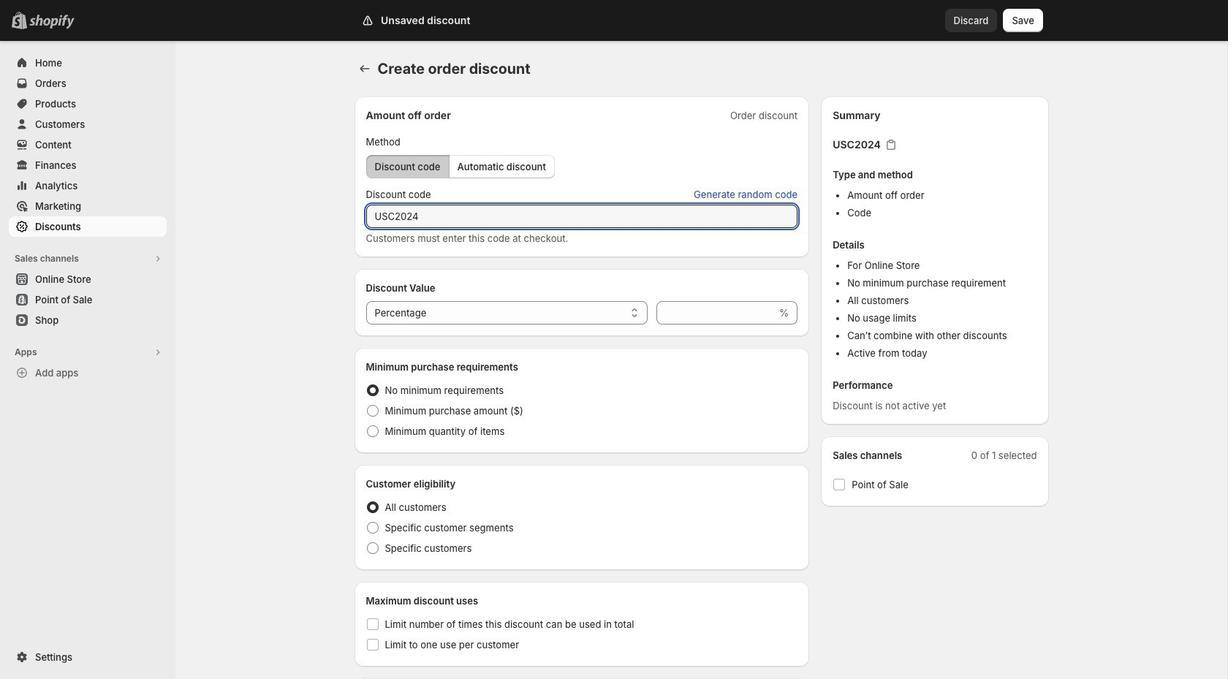 Task type: locate. For each thing, give the bounding box(es) containing it.
None text field
[[657, 301, 777, 325]]

None text field
[[366, 205, 798, 228]]



Task type: describe. For each thing, give the bounding box(es) containing it.
shopify image
[[29, 15, 75, 29]]



Task type: vqa. For each thing, say whether or not it's contained in the screenshot.
View a summary of all your Shopify charges for any date range within the last 90 days. View
no



